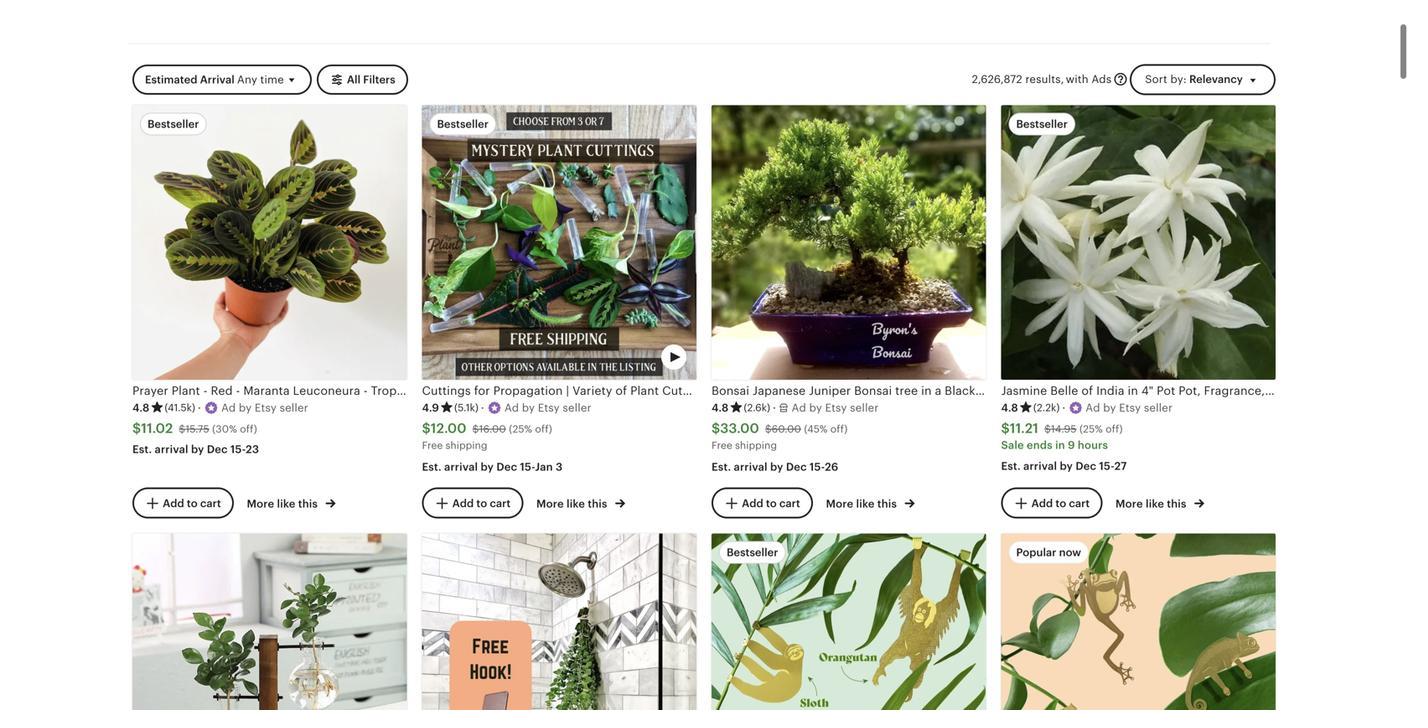 Task type: vqa. For each thing, say whether or not it's contained in the screenshot.
the right the shop
no



Task type: locate. For each thing, give the bounding box(es) containing it.
cart up the 'now'
[[1069, 497, 1090, 510]]

(25% up hours
[[1080, 423, 1103, 435]]

add to cart down est. arrival by dec 15-23
[[163, 497, 221, 510]]

$ 11.21 $ 14.95 (25% off) sale ends in 9 hours est. arrival by dec 15-27
[[1001, 421, 1127, 473]]

results,
[[1026, 73, 1064, 85]]

off) inside "$ 12.00 $ 16.00 (25% off) free shipping"
[[535, 423, 552, 435]]

2 add to cart from the left
[[452, 497, 511, 510]]

shipping inside $ 33.00 $ 60.00 (45% off) free shipping
[[735, 440, 777, 451]]

off)
[[240, 423, 257, 435], [535, 423, 552, 435], [831, 423, 848, 435], [1106, 423, 1123, 435]]

(25% inside $ 11.21 $ 14.95 (25% off) sale ends in 9 hours est. arrival by dec 15-27
[[1080, 423, 1103, 435]]

add to cart
[[163, 497, 221, 510], [452, 497, 511, 510], [742, 497, 800, 510], [1032, 497, 1090, 510]]

to for 33.00
[[766, 497, 777, 510]]

4.8 down 'prayer'
[[132, 402, 150, 414]]

1 add to cart button from the left
[[132, 487, 234, 519]]

more like this down the 26
[[826, 497, 900, 510]]

more down 23 on the bottom of the page
[[247, 497, 274, 510]]

cart for 11.21
[[1069, 497, 1090, 510]]

4 cart from the left
[[1069, 497, 1090, 510]]

shipping inside "$ 12.00 $ 16.00 (25% off) free shipping"
[[446, 440, 488, 451]]

more like this link down 27 at the bottom of page
[[1116, 494, 1205, 511]]

maranta
[[243, 384, 290, 397]]

0 horizontal spatial bonsai
[[712, 384, 750, 397]]

2 add from the left
[[452, 497, 474, 510]]

4 add from the left
[[1032, 497, 1053, 510]]

2 more like this link from the left
[[537, 494, 625, 511]]

4 more from the left
[[1116, 497, 1143, 510]]

1 this from the left
[[298, 497, 318, 510]]

0 horizontal spatial in
[[922, 384, 932, 397]]

by for est. arrival by dec 15-jan 3
[[481, 461, 494, 473]]

prayer plant - red - maranta leuconeura - tropical plant image
[[132, 105, 407, 380]]

sale
[[1001, 439, 1024, 452]]

add up popular
[[1032, 497, 1053, 510]]

arrival for est. arrival by dec 15-23
[[155, 443, 188, 456]]

(2.2k)
[[1034, 402, 1060, 413]]

1 horizontal spatial -
[[236, 384, 240, 397]]

belle
[[1051, 384, 1079, 397]]

1 bonsai from the left
[[712, 384, 750, 397]]

more like this link down 23 on the bottom of the page
[[247, 494, 336, 511]]

off) inside $ 33.00 $ 60.00 (45% off) free shipping
[[831, 423, 848, 435]]

by down $ 33.00 $ 60.00 (45% off) free shipping
[[770, 461, 784, 473]]

2 - from the left
[[236, 384, 240, 397]]

1 off) from the left
[[240, 423, 257, 435]]

more like this for 33.00
[[826, 497, 900, 510]]

off) inside $ 11.02 $ 15.75 (30% off)
[[240, 423, 257, 435]]

more like this link for 12.00
[[537, 494, 625, 511]]

2 add to cart button from the left
[[422, 487, 523, 519]]

3 cart from the left
[[780, 497, 800, 510]]

gree
[[1387, 384, 1409, 397]]

jasmine
[[1001, 384, 1047, 397]]

arrival down ends
[[1024, 460, 1057, 473]]

shipping down 12.00
[[446, 440, 488, 451]]

free
[[422, 440, 443, 451], [712, 440, 733, 451]]

plant up 4.9
[[420, 384, 449, 397]]

3 off) from the left
[[831, 423, 848, 435]]

2 more from the left
[[537, 497, 564, 510]]

1 free from the left
[[422, 440, 443, 451]]

in inside $ 11.21 $ 14.95 (25% off) sale ends in 9 hours est. arrival by dec 15-27
[[1056, 439, 1066, 452]]

add down est. arrival by dec 15-jan 3
[[452, 497, 474, 510]]

15- down hours
[[1100, 460, 1115, 473]]

add down est. arrival by dec 15-23
[[163, 497, 184, 510]]

(25% right "16.00"
[[509, 423, 532, 435]]

like for 11.02
[[277, 497, 296, 510]]

to up the 'now'
[[1056, 497, 1067, 510]]

3 like from the left
[[856, 497, 875, 510]]

blue
[[994, 384, 1019, 397]]

4 to from the left
[[1056, 497, 1067, 510]]

· right (5.1k)
[[481, 402, 484, 414]]

more like this down 27 at the bottom of page
[[1116, 497, 1190, 510]]

more down the 26
[[826, 497, 854, 510]]

4.8 up 33.00
[[712, 402, 729, 414]]

0 horizontal spatial free
[[422, 440, 443, 451]]

by down "$ 12.00 $ 16.00 (25% off) free shipping"
[[481, 461, 494, 473]]

1 horizontal spatial bonsai
[[854, 384, 892, 397]]

by down '15.75'
[[191, 443, 204, 456]]

est. down 11.02
[[132, 443, 152, 456]]

3 add from the left
[[742, 497, 764, 510]]

more like this link for 11.21
[[1116, 494, 1205, 511]]

free for 12.00
[[422, 440, 443, 451]]

cart
[[200, 497, 221, 510], [490, 497, 511, 510], [780, 497, 800, 510], [1069, 497, 1090, 510]]

filters
[[363, 73, 396, 86]]

bonsai
[[712, 384, 750, 397], [854, 384, 892, 397]]

3 · from the left
[[773, 402, 776, 414]]

bestseller
[[148, 118, 199, 130], [437, 118, 489, 130], [1017, 118, 1068, 130], [727, 546, 778, 559]]

0 horizontal spatial shipping
[[446, 440, 488, 451]]

1 plant from the left
[[172, 384, 200, 397]]

1 horizontal spatial in
[[1056, 439, 1066, 452]]

3 to from the left
[[766, 497, 777, 510]]

by inside $ 11.21 $ 14.95 (25% off) sale ends in 9 hours est. arrival by dec 15-27
[[1060, 460, 1073, 473]]

more down jan
[[537, 497, 564, 510]]

1 horizontal spatial (25%
[[1080, 423, 1103, 435]]

add to cart for 33.00
[[742, 497, 800, 510]]

est. down 33.00
[[712, 461, 731, 473]]

arrival
[[155, 443, 188, 456], [1024, 460, 1057, 473], [444, 461, 478, 473], [734, 461, 768, 473]]

plant up (41.5k)
[[172, 384, 200, 397]]

1 more like this link from the left
[[247, 494, 336, 511]]

· right (2.6k) on the right
[[773, 402, 776, 414]]

26
[[825, 461, 839, 473]]

off) up hours
[[1106, 423, 1123, 435]]

more like this link
[[247, 494, 336, 511], [537, 494, 625, 511], [826, 494, 915, 511], [1116, 494, 1205, 511]]

free down 12.00
[[422, 440, 443, 451]]

japanese
[[753, 384, 806, 397]]

0 horizontal spatial (25%
[[509, 423, 532, 435]]

add to cart for 12.00
[[452, 497, 511, 510]]

arrival down "$ 12.00 $ 16.00 (25% off) free shipping"
[[444, 461, 478, 473]]

add for 33.00
[[742, 497, 764, 510]]

2 free from the left
[[712, 440, 733, 451]]

- left red in the bottom of the page
[[203, 384, 208, 397]]

more for 11.02
[[247, 497, 274, 510]]

in
[[922, 384, 932, 397], [1128, 384, 1139, 397], [1056, 439, 1066, 452]]

cart down est. arrival by dec 15-23
[[200, 497, 221, 510]]

more like this link down the 26
[[826, 494, 915, 511]]

est. for est. arrival by dec 15-26
[[712, 461, 731, 473]]

free inside "$ 12.00 $ 16.00 (25% off) free shipping"
[[422, 440, 443, 451]]

in left 9
[[1056, 439, 1066, 452]]

more like this down 23 on the bottom of the page
[[247, 497, 321, 510]]

4.9
[[422, 402, 439, 414]]

15.75
[[185, 423, 209, 435]]

1 like from the left
[[277, 497, 296, 510]]

16.00
[[479, 423, 506, 435]]

cart for 11.02
[[200, 497, 221, 510]]

1 add from the left
[[163, 497, 184, 510]]

1 (25% from the left
[[509, 423, 532, 435]]

est. for est. arrival by dec 15-jan 3
[[422, 461, 442, 473]]

2 cart from the left
[[490, 497, 511, 510]]

dec down hours
[[1076, 460, 1097, 473]]

add to cart down est. arrival by dec 15-26
[[742, 497, 800, 510]]

2 more like this from the left
[[537, 497, 610, 510]]

·
[[198, 402, 201, 414], [481, 402, 484, 414], [773, 402, 776, 414], [1063, 402, 1066, 414]]

3 4.8 from the left
[[1001, 402, 1019, 414]]

3 more from the left
[[826, 497, 854, 510]]

- left 'tropical'
[[364, 384, 368, 397]]

by down 9
[[1060, 460, 1073, 473]]

arrival down 11.02
[[155, 443, 188, 456]]

like for 33.00
[[856, 497, 875, 510]]

1 horizontal spatial plant
[[420, 384, 449, 397]]

3 this from the left
[[878, 497, 897, 510]]

(25%
[[509, 423, 532, 435], [1080, 423, 1103, 435]]

more for 33.00
[[826, 497, 854, 510]]

15-
[[230, 443, 246, 456], [1100, 460, 1115, 473], [520, 461, 535, 473], [810, 461, 825, 473]]

off) up jan
[[535, 423, 552, 435]]

arrival down 33.00
[[734, 461, 768, 473]]

4 more like this from the left
[[1116, 497, 1190, 510]]

$ down 'prayer'
[[132, 421, 141, 436]]

est. for est. arrival by dec 15-23
[[132, 443, 152, 456]]

2 horizontal spatial -
[[364, 384, 368, 397]]

4 add to cart from the left
[[1032, 497, 1090, 510]]

add to cart button
[[132, 487, 234, 519], [422, 487, 523, 519], [712, 487, 813, 519], [1001, 487, 1103, 519]]

15- left 3
[[520, 461, 535, 473]]

free inside $ 33.00 $ 60.00 (45% off) free shipping
[[712, 440, 733, 451]]

cuttings for propagation | variety of plant cuttings (no repeats) | unrooted clippings | plant mystery box image
[[422, 105, 697, 380]]

off) for 11.02
[[240, 423, 257, 435]]

2,626,872
[[972, 73, 1023, 85]]

· down belle
[[1063, 402, 1066, 414]]

2 4.8 from the left
[[712, 402, 729, 414]]

1 to from the left
[[187, 497, 198, 510]]

(25% inside "$ 12.00 $ 16.00 (25% off) free shipping"
[[509, 423, 532, 435]]

4 more like this link from the left
[[1116, 494, 1205, 511]]

(45%
[[804, 423, 828, 435]]

add to cart button down est. arrival by dec 15-23
[[132, 487, 234, 519]]

3 add to cart button from the left
[[712, 487, 813, 519]]

2 like from the left
[[567, 497, 585, 510]]

dec down (30%
[[207, 443, 228, 456]]

off) right "(45%"
[[831, 423, 848, 435]]

15- down "(45%"
[[810, 461, 825, 473]]

plant animal decorations, cute houseplant gifts! image
[[1001, 534, 1276, 710]]

4 · from the left
[[1063, 402, 1066, 414]]

add
[[163, 497, 184, 510], [452, 497, 474, 510], [742, 497, 764, 510], [1032, 497, 1053, 510]]

like for 12.00
[[567, 497, 585, 510]]

2 bonsai from the left
[[854, 384, 892, 397]]

3
[[556, 461, 563, 473]]

arrival for est. arrival by dec 15-jan 3
[[444, 461, 478, 473]]

dec
[[207, 443, 228, 456], [1076, 460, 1097, 473], [497, 461, 517, 473], [786, 461, 807, 473]]

cart down est. arrival by dec 15-26
[[780, 497, 800, 510]]

- right red in the bottom of the page
[[236, 384, 240, 397]]

est. down 12.00
[[422, 461, 442, 473]]

time
[[260, 73, 284, 86]]

add to cart button up popular now on the right bottom of page
[[1001, 487, 1103, 519]]

4.8
[[132, 402, 150, 414], [712, 402, 729, 414], [1001, 402, 1019, 414]]

shipping down 33.00
[[735, 440, 777, 451]]

glazed
[[1022, 384, 1060, 397]]

1 horizontal spatial 4.8
[[712, 402, 729, 414]]

fresh eucalyptus shower bundle, indoor house plant, fresh eucalyptus plant, easy plants, boho decor, low light plants , eucalyptus plants image
[[422, 534, 697, 710]]

dec down "$ 12.00 $ 16.00 (25% off) free shipping"
[[497, 461, 517, 473]]

dec for est. arrival by dec 15-26
[[786, 461, 807, 473]]

2 (25% from the left
[[1080, 423, 1103, 435]]

add to cart down est. arrival by dec 15-jan 3
[[452, 497, 511, 510]]

product video element
[[422, 105, 697, 380], [422, 534, 697, 710], [712, 534, 986, 710], [1001, 534, 1276, 710]]

add down est. arrival by dec 15-26
[[742, 497, 764, 510]]

add to cart up the 'now'
[[1032, 497, 1090, 510]]

dec left the 26
[[786, 461, 807, 473]]

1 add to cart from the left
[[163, 497, 221, 510]]

2 · from the left
[[481, 402, 484, 414]]

in left "4""
[[1128, 384, 1139, 397]]

in left the a
[[922, 384, 932, 397]]

more like this for 11.02
[[247, 497, 321, 510]]

ads
[[1092, 73, 1112, 85]]

more like this link down 3
[[537, 494, 625, 511]]

3 more like this link from the left
[[826, 494, 915, 511]]

add to cart button for 12.00
[[422, 487, 523, 519]]

1 more like this from the left
[[247, 497, 321, 510]]

1 horizontal spatial free
[[712, 440, 733, 451]]

1 horizontal spatial shipping
[[735, 440, 777, 451]]

cart for 33.00
[[780, 497, 800, 510]]

add to cart button down est. arrival by dec 15-26
[[712, 487, 813, 519]]

to down est. arrival by dec 15-23
[[187, 497, 198, 510]]

4.8 for 11.02
[[132, 402, 150, 414]]

1 cart from the left
[[200, 497, 221, 510]]

$ down (41.5k)
[[179, 423, 185, 435]]

0 horizontal spatial -
[[203, 384, 208, 397]]

off) up 23 on the bottom of the page
[[240, 423, 257, 435]]

14.95
[[1051, 423, 1077, 435]]

1 · from the left
[[198, 402, 201, 414]]

bestseller link
[[712, 534, 986, 710]]

(25% for 11.21
[[1080, 423, 1103, 435]]

2 to from the left
[[477, 497, 487, 510]]

4.8 down blue
[[1001, 402, 1019, 414]]

0 horizontal spatial plant
[[172, 384, 200, 397]]

a
[[935, 384, 942, 397]]

to down est. arrival by dec 15-26
[[766, 497, 777, 510]]

add to cart button down est. arrival by dec 15-jan 3
[[422, 487, 523, 519]]

4 like from the left
[[1146, 497, 1165, 510]]

· right (41.5k)
[[198, 402, 201, 414]]

product video element for fresh eucalyptus shower bundle, indoor house plant, fresh eucalyptus plant, easy plants, boho decor, low light plants , eucalyptus plants image
[[422, 534, 697, 710]]

4 add to cart button from the left
[[1001, 487, 1103, 519]]

4 off) from the left
[[1106, 423, 1123, 435]]

like
[[277, 497, 296, 510], [567, 497, 585, 510], [856, 497, 875, 510], [1146, 497, 1165, 510]]

-
[[203, 384, 208, 397], [236, 384, 240, 397], [364, 384, 368, 397]]

15- down (30%
[[230, 443, 246, 456]]

bonsai up (2.6k) on the right
[[712, 384, 750, 397]]

15- for est. arrival by dec 15-26
[[810, 461, 825, 473]]

free for 33.00
[[712, 440, 733, 451]]

more like this down 3
[[537, 497, 610, 510]]

2 this from the left
[[588, 497, 608, 510]]

now
[[1059, 546, 1082, 559]]

more down 27 at the bottom of page
[[1116, 497, 1143, 510]]

9
[[1068, 439, 1075, 452]]

bonsai left tree
[[854, 384, 892, 397]]

free down 33.00
[[712, 440, 733, 451]]

$ down (2.6k) on the right
[[765, 423, 772, 435]]

3 more like this from the left
[[826, 497, 900, 510]]

3 add to cart from the left
[[742, 497, 800, 510]]

1 more from the left
[[247, 497, 274, 510]]

estimated
[[145, 73, 197, 86]]

2 horizontal spatial 4.8
[[1001, 402, 1019, 414]]

1 shipping from the left
[[446, 440, 488, 451]]

like for 11.21
[[1146, 497, 1165, 510]]

2 shipping from the left
[[735, 440, 777, 451]]

off) inside $ 11.21 $ 14.95 (25% off) sale ends in 9 hours est. arrival by dec 15-27
[[1106, 423, 1123, 435]]

2 off) from the left
[[535, 423, 552, 435]]

ends
[[1027, 439, 1053, 452]]

(25% for 12.00
[[509, 423, 532, 435]]

to
[[187, 497, 198, 510], [477, 497, 487, 510], [766, 497, 777, 510], [1056, 497, 1067, 510]]

0 horizontal spatial 4.8
[[132, 402, 150, 414]]

est. down sale
[[1001, 460, 1021, 473]]

$ 11.02 $ 15.75 (30% off)
[[132, 421, 257, 436]]

15- inside $ 11.21 $ 14.95 (25% off) sale ends in 9 hours est. arrival by dec 15-27
[[1100, 460, 1115, 473]]

this
[[298, 497, 318, 510], [588, 497, 608, 510], [878, 497, 897, 510], [1167, 497, 1187, 510]]

4 this from the left
[[1167, 497, 1187, 510]]

bonsai japanese juniper bonsai tree in a black or blue glazed ceramic pot. image
[[712, 105, 986, 380]]

ceramic
[[1063, 384, 1110, 397]]

more
[[247, 497, 274, 510], [537, 497, 564, 510], [826, 497, 854, 510], [1116, 497, 1143, 510]]

by
[[191, 443, 204, 456], [1060, 460, 1073, 473], [481, 461, 494, 473], [770, 461, 784, 473]]

cart down est. arrival by dec 15-jan 3
[[490, 497, 511, 510]]

dec for est. arrival by dec 15-jan 3
[[497, 461, 517, 473]]

arrival for est. arrival by dec 15-26
[[734, 461, 768, 473]]

$ left 60.00
[[712, 421, 720, 436]]

1 4.8 from the left
[[132, 402, 150, 414]]

to down est. arrival by dec 15-jan 3
[[477, 497, 487, 510]]



Task type: describe. For each thing, give the bounding box(es) containing it.
prayer plant - red - maranta leuconeura - tropical plant
[[132, 384, 449, 397]]

est. arrival by dec 15-23
[[132, 443, 259, 456]]

$ up sale
[[1001, 421, 1010, 436]]

dec for est. arrival by dec 15-23
[[207, 443, 228, 456]]

relevancy
[[1190, 73, 1243, 85]]

off) for 12.00
[[535, 423, 552, 435]]

$ up ends
[[1045, 423, 1051, 435]]

and
[[1316, 384, 1337, 397]]

1 - from the left
[[203, 384, 208, 397]]

fragrance,
[[1204, 384, 1265, 397]]

(30%
[[212, 423, 237, 435]]

tree
[[896, 384, 918, 397]]

add to cart for 11.21
[[1032, 497, 1090, 510]]

shipping for 12.00
[[446, 440, 488, 451]]

pot.
[[1113, 384, 1136, 397]]

red
[[211, 384, 233, 397]]

by:
[[1171, 73, 1187, 85]]

11.21
[[1010, 421, 1039, 436]]

sort
[[1145, 73, 1168, 85]]

product video element for "plant animals original set of 3, chameleon, sloth and orangutan trio, cute plant gift" image
[[712, 534, 986, 710]]

4.8 for 11.21
[[1001, 402, 1019, 414]]

15- for est. arrival by dec 15-jan 3
[[520, 461, 535, 473]]

to for 11.21
[[1056, 497, 1067, 510]]

popular
[[1017, 546, 1057, 559]]

(41.5k)
[[165, 402, 195, 413]]

india
[[1097, 384, 1125, 397]]

all filters button
[[317, 64, 408, 95]]

with ads
[[1066, 73, 1112, 85]]

arrival
[[200, 73, 235, 86]]

$ 12.00 $ 16.00 (25% off) free shipping
[[422, 421, 552, 451]]

pot
[[1157, 384, 1176, 397]]

pot,
[[1179, 384, 1201, 397]]

arrival inside $ 11.21 $ 14.95 (25% off) sale ends in 9 hours est. arrival by dec 15-27
[[1024, 460, 1057, 473]]

more like this link for 33.00
[[826, 494, 915, 511]]

plant animals original set of 3, chameleon, sloth and orangutan trio, cute plant gift image
[[712, 534, 986, 710]]

$ 33.00 $ 60.00 (45% off) free shipping
[[712, 421, 848, 451]]

add to cart button for 11.21
[[1001, 487, 1103, 519]]

add to cart button for 11.02
[[132, 487, 234, 519]]

12.00
[[431, 421, 467, 436]]

(5.1k)
[[454, 402, 479, 413]]

plant propagation station (1, 2, or 3 vial), home office garden decor planter, gifts for women, test tube planter, water propagation, wooden image
[[132, 534, 407, 710]]

11.02
[[141, 421, 173, 436]]

add for 11.21
[[1032, 497, 1053, 510]]

4"
[[1142, 384, 1154, 397]]

3 - from the left
[[364, 384, 368, 397]]

more for 12.00
[[537, 497, 564, 510]]

2 plant from the left
[[420, 384, 449, 397]]

cart for 12.00
[[490, 497, 511, 510]]

33.00
[[720, 421, 759, 436]]

$ down (5.1k)
[[473, 423, 479, 435]]

brilliant
[[1341, 384, 1384, 397]]

jasmine belle of india in 4" pot pot, fragrance, flowers and brilliant gree
[[1001, 384, 1409, 397]]

hours
[[1078, 439, 1108, 452]]

15- for est. arrival by dec 15-23
[[230, 443, 246, 456]]

leuconeura
[[293, 384, 360, 397]]

2,626,872 results,
[[972, 73, 1064, 85]]

to for 12.00
[[477, 497, 487, 510]]

to for 11.02
[[187, 497, 198, 510]]

2 horizontal spatial in
[[1128, 384, 1139, 397]]

all filters
[[347, 73, 396, 86]]

jasmine belle of india in 4" pot pot, fragrance, flowers and brilliant green leaves image
[[1001, 105, 1276, 380]]

tropical
[[371, 384, 417, 397]]

dec inside $ 11.21 $ 14.95 (25% off) sale ends in 9 hours est. arrival by dec 15-27
[[1076, 460, 1097, 473]]

more like this for 11.21
[[1116, 497, 1190, 510]]

(2.6k)
[[744, 402, 771, 413]]

flowers
[[1269, 384, 1313, 397]]

this for 11.21
[[1167, 497, 1187, 510]]

more like this for 12.00
[[537, 497, 610, 510]]

add to cart for 11.02
[[163, 497, 221, 510]]

est. inside $ 11.21 $ 14.95 (25% off) sale ends in 9 hours est. arrival by dec 15-27
[[1001, 460, 1021, 473]]

or
[[979, 384, 991, 397]]

off) for 33.00
[[831, 423, 848, 435]]

juniper
[[809, 384, 851, 397]]

$ down 4.9
[[422, 421, 431, 436]]

est. arrival by dec 15-26
[[712, 461, 839, 473]]

bonsai japanese juniper bonsai tree in a black or blue glazed ceramic pot.
[[712, 384, 1136, 397]]

by for est. arrival by dec 15-26
[[770, 461, 784, 473]]

popular now
[[1017, 546, 1082, 559]]

with
[[1066, 73, 1089, 85]]

est. arrival by dec 15-jan 3
[[422, 461, 563, 473]]

this for 33.00
[[878, 497, 897, 510]]

add for 11.02
[[163, 497, 184, 510]]

4.8 for 33.00
[[712, 402, 729, 414]]

27
[[1115, 460, 1127, 473]]

more for 11.21
[[1116, 497, 1143, 510]]

shipping for 33.00
[[735, 440, 777, 451]]

sort by: relevancy
[[1145, 73, 1243, 85]]

all
[[347, 73, 361, 86]]

prayer
[[132, 384, 168, 397]]

add for 12.00
[[452, 497, 474, 510]]

this for 12.00
[[588, 497, 608, 510]]

product video element for cuttings for propagation | variety of plant cuttings (no repeats) | unrooted clippings | plant mystery box image
[[422, 105, 697, 380]]

product video element for plant animal decorations, cute houseplant gifts! image
[[1001, 534, 1276, 710]]

estimated arrival any time
[[145, 73, 284, 86]]

60.00
[[772, 423, 802, 435]]

of
[[1082, 384, 1093, 397]]

by for est. arrival by dec 15-23
[[191, 443, 204, 456]]

popular now link
[[1001, 534, 1276, 710]]

$ inside $ 11.02 $ 15.75 (30% off)
[[179, 423, 185, 435]]

any
[[237, 73, 257, 86]]

jan
[[535, 461, 553, 473]]

add to cart button for 33.00
[[712, 487, 813, 519]]

black
[[945, 384, 976, 397]]

23
[[246, 443, 259, 456]]

off) for 11.21
[[1106, 423, 1123, 435]]



